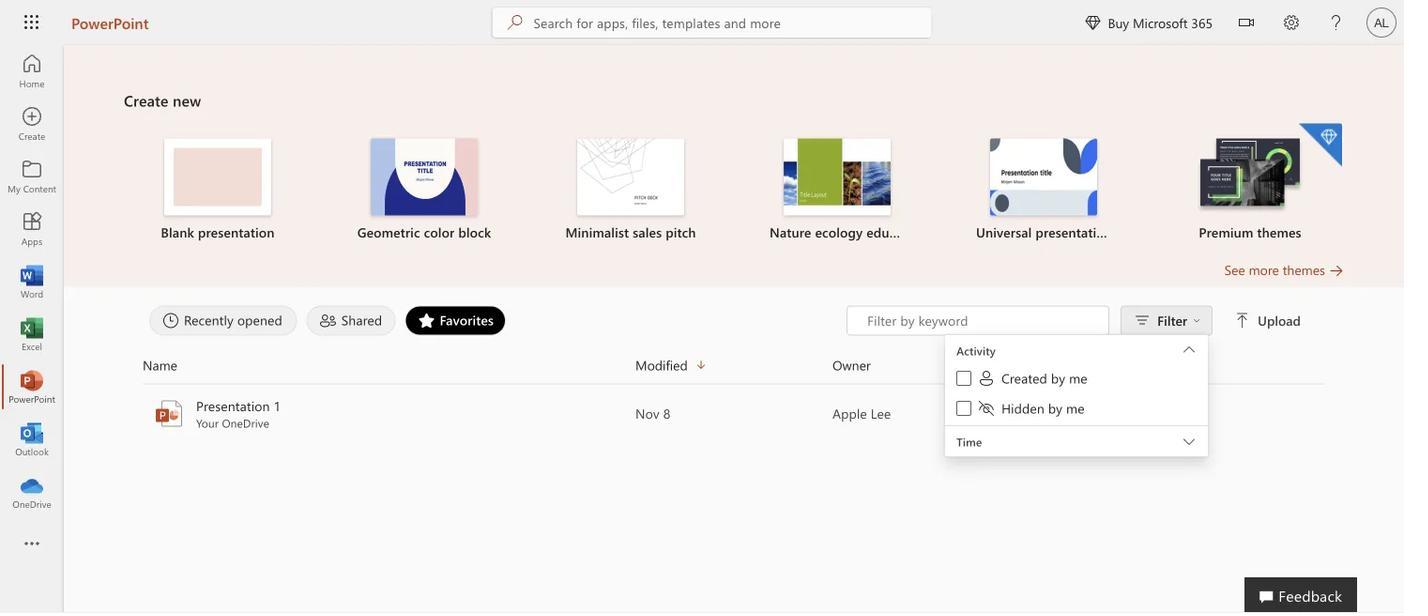Task type: describe. For each thing, give the bounding box(es) containing it.
blank
[[161, 223, 194, 241]]

row inside create new main content
[[143, 354, 1326, 385]]

premium themes image
[[1197, 139, 1304, 214]]

apple lee
[[833, 405, 891, 422]]

universal presentation element
[[952, 139, 1136, 242]]

universal presentation image
[[991, 139, 1098, 215]]

minimalist sales pitch
[[566, 223, 696, 241]]

none search field inside "powerpoint" banner
[[492, 8, 932, 38]]

created by me
[[1002, 369, 1088, 387]]

see
[[1225, 261, 1246, 278]]

owner
[[833, 356, 871, 374]]

feedback
[[1279, 585, 1343, 605]]

hidden
[[1002, 400, 1045, 417]]

powerpoint banner
[[0, 0, 1405, 48]]

 upload
[[1236, 312, 1301, 329]]

al button
[[1360, 0, 1405, 45]]

premium templates diamond image
[[1300, 123, 1343, 167]]

shared tab
[[302, 306, 400, 336]]

create image
[[23, 115, 41, 133]]

Search box. Suggestions appear as you type. search field
[[534, 8, 932, 38]]

2 menu from the top
[[946, 335, 1209, 426]]

1 menu from the top
[[946, 334, 1209, 335]]

view more apps image
[[23, 535, 41, 554]]

minimalist sales pitch element
[[539, 139, 723, 242]]

home image
[[23, 62, 41, 81]]

blank presentation element
[[126, 139, 310, 242]]

Filter by keyword text field
[[866, 311, 1100, 330]]


[[1236, 313, 1251, 328]]

activity inside displaying 1 out of 8 files. 'status'
[[957, 343, 996, 358]]

presentation
[[196, 397, 270, 415]]

favorites element
[[405, 306, 506, 336]]

shared element
[[307, 306, 396, 336]]

presentation for blank presentation
[[198, 223, 275, 241]]

universal presentation
[[977, 223, 1113, 241]]

recently opened element
[[149, 306, 297, 336]]

feedback button
[[1245, 577, 1358, 613]]

word image
[[23, 272, 41, 291]]

created by me element
[[978, 369, 1088, 388]]

tab list inside create new main content
[[145, 306, 847, 336]]

hidden by me checkbox item
[[946, 395, 1209, 425]]

apple
[[833, 405, 867, 422]]

nature ecology education photo presentation element
[[746, 139, 930, 242]]

see more themes
[[1225, 261, 1326, 278]]

pitch
[[666, 223, 696, 241]]

filter 
[[1158, 312, 1201, 329]]

universal
[[977, 223, 1032, 241]]

created by me checkbox item
[[946, 365, 1209, 395]]

create
[[124, 90, 169, 110]]

excel image
[[23, 325, 41, 344]]

me for created by me
[[1070, 369, 1088, 387]]

time
[[957, 434, 982, 449]]

powerpoint image
[[23, 377, 41, 396]]

 button
[[1224, 0, 1270, 48]]

al
[[1375, 15, 1390, 30]]

buy
[[1108, 14, 1130, 31]]

activity inside activity, column 4 of 4 column header
[[1030, 356, 1073, 374]]

premium themes element
[[1159, 123, 1343, 242]]

8
[[664, 405, 671, 422]]



Task type: locate. For each thing, give the bounding box(es) containing it.
presentation 1 your onedrive
[[196, 397, 281, 431]]

more
[[1249, 261, 1280, 278]]

favorites tab
[[400, 306, 511, 336]]

color
[[424, 223, 455, 241]]

sales
[[633, 223, 662, 241]]

menu
[[946, 334, 1209, 335], [946, 335, 1209, 426], [946, 365, 1209, 425]]

my content image
[[23, 167, 41, 186]]

onedrive image
[[23, 483, 41, 501]]

upload
[[1258, 312, 1301, 329]]

themes up see more themes
[[1258, 223, 1302, 241]]

activity, column 4 of 4 column header
[[1030, 354, 1326, 376]]


[[1086, 15, 1101, 30]]

premium
[[1199, 223, 1254, 241]]

created
[[1002, 369, 1048, 387]]

by up hidden by me
[[1052, 369, 1066, 387]]

by inside created by me element
[[1052, 369, 1066, 387]]

by down created by me
[[1049, 400, 1063, 417]]

me for hidden by me
[[1067, 400, 1085, 417]]

0 vertical spatial me
[[1070, 369, 1088, 387]]

create new main content
[[64, 45, 1405, 461]]

new
[[173, 90, 201, 110]]

geometric color block element
[[332, 139, 516, 242]]

name
[[143, 356, 177, 374]]

me down created by me checkbox item
[[1067, 400, 1085, 417]]

owner button
[[833, 354, 1030, 376]]

create new
[[124, 90, 201, 110]]

blank presentation
[[161, 223, 275, 241]]

1 vertical spatial themes
[[1283, 261, 1326, 278]]

modified
[[636, 356, 688, 374]]

1 presentation from the left
[[198, 223, 275, 241]]

outlook image
[[23, 430, 41, 449]]

block
[[459, 223, 491, 241]]

0 vertical spatial by
[[1052, 369, 1066, 387]]

0 horizontal spatial presentation
[[198, 223, 275, 241]]

recently
[[184, 311, 234, 329]]

apps image
[[23, 220, 41, 239]]


[[1194, 317, 1201, 324]]

geometric
[[357, 223, 420, 241]]

displaying 1 out of 8 files. status
[[847, 306, 1305, 461]]

premium themes
[[1199, 223, 1302, 241]]

onedrive
[[222, 416, 269, 431]]

row containing name
[[143, 354, 1326, 385]]

by inside hidden by me element
[[1049, 400, 1063, 417]]

navigation
[[0, 45, 64, 518]]

tab list
[[145, 306, 847, 336]]

filter
[[1158, 312, 1188, 329]]

recently opened
[[184, 311, 282, 329]]

your
[[196, 416, 219, 431]]

activity
[[957, 343, 996, 358], [1030, 356, 1073, 374]]

themes right 'more'
[[1283, 261, 1326, 278]]

1 vertical spatial me
[[1067, 400, 1085, 417]]

themes inside list
[[1258, 223, 1302, 241]]

nature ecology education photo presentation image
[[784, 139, 891, 215]]

0 vertical spatial themes
[[1258, 223, 1302, 241]]

3 menu from the top
[[946, 365, 1209, 425]]

0 horizontal spatial activity
[[957, 343, 996, 358]]

nov 8
[[636, 405, 671, 422]]

by for created
[[1052, 369, 1066, 387]]

nov
[[636, 405, 660, 422]]

2 presentation from the left
[[1036, 223, 1113, 241]]

 buy microsoft 365
[[1086, 14, 1213, 31]]

by for hidden
[[1049, 400, 1063, 417]]

None search field
[[492, 8, 932, 38]]

powerpoint image
[[154, 399, 184, 429]]

minimalist sales pitch image
[[577, 139, 685, 215]]

list containing blank presentation
[[124, 122, 1345, 261]]

shared
[[342, 311, 382, 329]]

favorites
[[440, 311, 494, 329]]

lee
[[871, 405, 891, 422]]

me up 'hidden by me' checkbox item
[[1070, 369, 1088, 387]]


[[1239, 15, 1254, 30]]

themes inside button
[[1283, 261, 1326, 278]]

modified button
[[636, 354, 833, 376]]

presentation right blank
[[198, 223, 275, 241]]

tab list containing recently opened
[[145, 306, 847, 336]]

name button
[[143, 354, 636, 376]]

microsoft
[[1133, 14, 1188, 31]]

hidden by me element
[[978, 399, 1085, 418]]

presentation down universal presentation image
[[1036, 223, 1113, 241]]

geometric color block image
[[371, 139, 478, 215]]

me
[[1070, 369, 1088, 387], [1067, 400, 1085, 417]]

list
[[124, 122, 1345, 261]]

powerpoint
[[71, 12, 149, 32]]

presentation for universal presentation
[[1036, 223, 1113, 241]]

hidden by me
[[1002, 400, 1085, 417]]

recently opened tab
[[145, 306, 302, 336]]

1 horizontal spatial activity
[[1030, 356, 1073, 374]]

1
[[274, 397, 281, 415]]

see more themes button
[[1225, 261, 1345, 279]]

themes
[[1258, 223, 1302, 241], [1283, 261, 1326, 278]]

list inside create new main content
[[124, 122, 1345, 261]]

1 horizontal spatial presentation
[[1036, 223, 1113, 241]]

presentation
[[198, 223, 275, 241], [1036, 223, 1113, 241]]

by
[[1052, 369, 1066, 387], [1049, 400, 1063, 417]]

365
[[1192, 14, 1213, 31]]

1 vertical spatial by
[[1049, 400, 1063, 417]]

name presentation 1 cell
[[143, 397, 636, 431]]

minimalist
[[566, 223, 629, 241]]

row
[[143, 354, 1326, 385]]

opened
[[237, 311, 282, 329]]

geometric color block
[[357, 223, 491, 241]]



Task type: vqa. For each thing, say whether or not it's contained in the screenshot.
You associated with Just now
no



